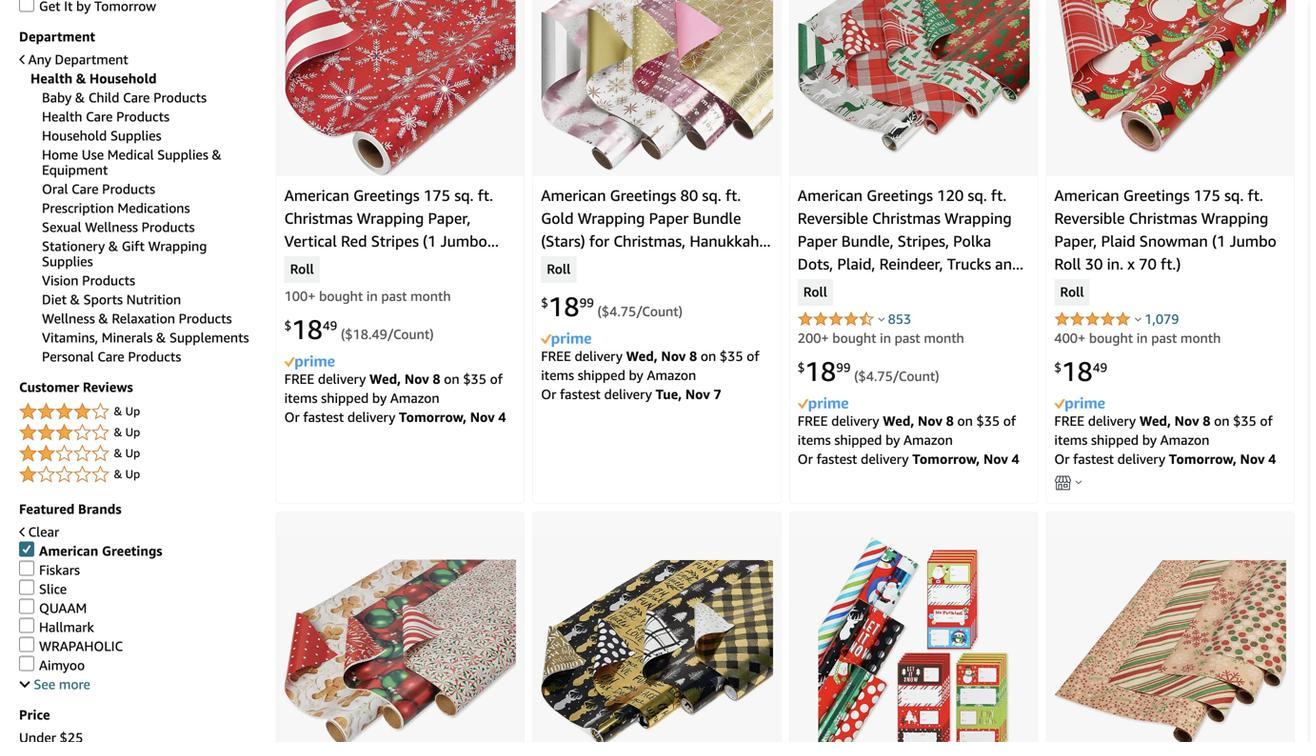 Task type: describe. For each thing, give the bounding box(es) containing it.
by for american greetings 175 sq. ft. reversible christmas wrapping paper, plaid snowman (1 jumbo roll 30 in. x 70 ft.)
[[1143, 432, 1157, 448]]

quaam
[[39, 600, 87, 616]]

or fastest delivery tomorrow, nov 4 element for x
[[1055, 451, 1277, 467]]

1,079
[[1145, 311, 1180, 327]]

2 stars & up element
[[19, 442, 257, 465]]

roll inside american greetings 175 sq. ft. christmas wrapping paper, vertical red stripes (1 jumbo roll 30 in. x 70 ft.)
[[284, 255, 311, 273]]

& up for fourth & up link from the top of the customer reviews element
[[114, 467, 140, 481]]

american greetings 175 sq. ft. christmas wrapping paper, vertical red stripes (1 jumbo roll 30 in. x 70 ft.) link
[[284, 186, 499, 273]]

american greetings 175 sq. ft. reversible christmas wrapping paper, plaid snowman (1 jumbo roll 30 in. x 70 ft.) image
[[1055, 0, 1287, 154]]

items for american greetings 175 sq. ft. christmas wrapping paper, vertical red stripes (1 jumbo roll 30 in. x 70 ft.)
[[284, 390, 318, 406]]

8 for american greetings 175 sq. ft. reversible christmas wrapping paper, plaid snowman (1 jumbo roll 30 in. x 70 ft.)
[[1203, 413, 1211, 429]]

ft. for american greetings 120 sq. ft. reversible christmas wrapping paper bundle, stripes, polka dots, plaid, reindeer, trucks and trees (4 rolls 30 in. x 12 ft.)
[[992, 186, 1007, 204]]

past for american greetings 175 sq. ft. reversible christmas wrapping paper, plaid snowman (1 jumbo roll 30 in. x 70 ft.)
[[1152, 330, 1178, 346]]

products up prescription medications link
[[102, 181, 155, 197]]

american greetings 175 sq. ft. christmas wrapping paper, vertical red stripes (1 jumbo roll 30 in. x 70 ft.)
[[284, 186, 493, 273]]

8 inside american greetings 80 sq. ft. gold wrapping paper bundle (stars) for christmas, hanukkah and all holidays (4 rolls 30 in. x 8 ft.)
[[541, 278, 550, 296]]

30 inside american greetings 175 sq. ft. reversible christmas wrapping paper, plaid snowman (1 jumbo roll 30 in. x 70 ft.)
[[1086, 255, 1103, 273]]

american greetings 120 sq. ft. reversible christmas wrapping paper bundle, stripes, polka dots, plaid, reindeer, trucks and trees (4 rolls 30 in. x 12 ft.)
[[798, 186, 1022, 296]]

80
[[681, 186, 698, 204]]

sexual
[[42, 219, 81, 235]]

(1 for snowman
[[1213, 232, 1226, 250]]

household supplies link
[[42, 128, 162, 143]]

wed, up or fastest delivery tue, nov 7
[[626, 348, 658, 364]]

wrapping inside american greetings 175 sq. ft. christmas wrapping paper, vertical red stripes (1 jumbo roll 30 in. x 70 ft.)
[[357, 209, 424, 227]]

1 horizontal spatial 99
[[837, 360, 851, 375]]

wellness & relaxation products link
[[42, 310, 232, 326]]

& down reviews
[[114, 404, 122, 418]]

bundle
[[693, 209, 742, 227]]

past for american greetings 120 sq. ft. reversible christmas wrapping paper bundle, stripes, polka dots, plaid, reindeer, trucks and trees (4 rolls 30 in. x 12 ft.)
[[895, 330, 921, 346]]

or fastest delivery tue, nov 7 element
[[541, 386, 722, 402]]

greetings inside featured brands element
[[102, 543, 162, 559]]

oral
[[42, 181, 68, 197]]

wrapping inside health & household baby & child care products health care products household supplies home use medical supplies & equipment oral care products prescription medications sexual wellness products stationery & gift wrapping supplies vision products diet & sports nutrition wellness & relaxation products vitamins, minerals & supplements personal care products
[[148, 238, 207, 254]]

price
[[19, 707, 50, 722]]

$35 for american greetings 175 sq. ft. reversible christmas wrapping paper, plaid snowman (1 jumbo roll 30 in. x 70 ft.)
[[1234, 413, 1257, 429]]

0 vertical spatial household
[[89, 70, 157, 86]]

checkbox image for slice
[[19, 580, 34, 595]]

brands
[[78, 501, 122, 517]]

$ 18 49 ($18.49/count)
[[284, 313, 434, 345]]

prescription
[[42, 200, 114, 216]]

american greetings 120 sq. ft. reversible christmas wrapping paper bundle, stripes, polka dots, plaid, reindeer, trucks an... image
[[798, 0, 1030, 154]]

1 vertical spatial supplies
[[157, 147, 208, 162]]

ft. for american greetings 175 sq. ft. christmas wrapping paper, vertical red stripes (1 jumbo roll 30 in. x 70 ft.)
[[478, 186, 493, 204]]

american greetings 225 sq. ft. christmas wrapping paper set with cut lines, santa, stripes, reindeer, polka dots and snowm... image
[[819, 537, 1010, 742]]

slice link
[[19, 580, 67, 597]]

free delivery wed, nov 8 for american greetings 120 sq. ft. reversible christmas wrapping paper bundle, stripes, polka dots, plaid, reindeer, trucks and trees (4 rolls 30 in. x 12 ft.)
[[798, 413, 958, 429]]

853
[[888, 311, 912, 327]]

& down sexual wellness products link
[[109, 238, 118, 254]]

personal care products link
[[42, 349, 181, 364]]

checkbox image for aimyoo
[[19, 656, 34, 671]]

free delivery wed, nov 8 up or fastest delivery tue, nov 7
[[541, 348, 701, 364]]

$ down 200+
[[798, 360, 805, 375]]

clear
[[28, 524, 59, 540]]

hallmark
[[39, 619, 94, 635]]

$ down (stars)
[[541, 295, 549, 310]]

amazon prime image for american greetings 120 sq. ft. reversible christmas wrapping paper bundle, stripes, polka dots, plaid, reindeer, trucks and trees (4 rolls 30 in. x 12 ft.)
[[798, 397, 849, 411]]

amazon for american greetings 175 sq. ft. christmas wrapping paper, vertical red stripes (1 jumbo roll 30 in. x 70 ft.)
[[390, 390, 440, 406]]

200+
[[798, 330, 829, 346]]

1,079 link
[[1145, 311, 1180, 327]]

0 vertical spatial health
[[30, 70, 73, 86]]

in. inside american greetings 80 sq. ft. gold wrapping paper bundle (stars) for christmas, hanukkah and all holidays (4 rolls 30 in. x 8 ft.)
[[734, 255, 750, 273]]

see
[[34, 676, 55, 692]]

x inside american greetings 175 sq. ft. reversible christmas wrapping paper, plaid snowman (1 jumbo roll 30 in. x 70 ft.)
[[1128, 255, 1135, 273]]

greetings for stripes
[[353, 186, 420, 204]]

or for american greetings 120 sq. ft. reversible christmas wrapping paper bundle, stripes, polka dots, plaid, reindeer, trucks and trees (4 rolls 30 in. x 12 ft.)
[[798, 451, 813, 467]]

vitamins,
[[42, 330, 98, 345]]

care up prescription
[[72, 181, 99, 197]]

wrapping inside american greetings 175 sq. ft. reversible christmas wrapping paper, plaid snowman (1 jumbo roll 30 in. x 70 ft.)
[[1202, 209, 1269, 227]]

child
[[88, 89, 119, 105]]

checkbox image for fiskars
[[19, 561, 34, 576]]

tue,
[[656, 386, 682, 402]]

american greetings 120 sq. ft. christmas wrapping paper bundle, gingerbread, ornaments, peppermints (3 rolls 40 in. x 12 ft.) image
[[284, 560, 516, 742]]

200+ bought in past month
[[798, 330, 965, 346]]

american greetings 175 sq. ft. christmas wrapping paper, vertical red stripes (1 jumbo roll 30 in. x 70 ft.) image
[[285, 0, 516, 176]]

see more
[[34, 676, 90, 692]]

checkbox image for quaam
[[19, 599, 34, 614]]

quaam link
[[19, 599, 87, 616]]

12
[[947, 278, 965, 296]]

greetings for snowman
[[1124, 186, 1190, 204]]

american for american greetings 175 sq. ft. reversible christmas wrapping paper, plaid snowman (1 jumbo roll 30 in. x 70 ft.)
[[1055, 186, 1120, 204]]

18 down 400+
[[1062, 355, 1093, 387]]

american greetings 175 sq. ft. reversible christmas wrapping paper, plaid snowman (1 jumbo roll 30 in. x 70 ft.)
[[1055, 186, 1277, 273]]

2 vertical spatial supplies
[[42, 253, 93, 269]]

3 & up link from the top
[[19, 442, 257, 465]]

in. inside american greetings 175 sq. ft. reversible christmas wrapping paper, plaid snowman (1 jumbo roll 30 in. x 70 ft.)
[[1107, 255, 1124, 273]]

tomorrow, for american greetings 175 sq. ft. reversible christmas wrapping paper, plaid snowman (1 jumbo roll 30 in. x 70 ft.)
[[1170, 451, 1237, 467]]

3 stars & up element
[[19, 421, 257, 444]]

(stars)
[[541, 232, 586, 250]]

oral care products link
[[42, 181, 155, 197]]

0 horizontal spatial $ 18 99 ($4.75/count)
[[541, 291, 683, 322]]

fiskars link
[[19, 561, 80, 578]]

use
[[82, 147, 104, 162]]

1 star & up element
[[19, 463, 257, 486]]

american greetings 80 sq. ft. gold wrapping paper bundle (stars) for christmas, hanukkah and all holidays (4 rolls 30 in. x 8 ft.) link
[[541, 186, 771, 296]]

american for american greetings
[[39, 543, 98, 559]]

0 horizontal spatial bought
[[319, 288, 363, 304]]

equipment
[[42, 162, 108, 178]]

1 vertical spatial wellness
[[42, 310, 95, 326]]

trucks
[[948, 255, 992, 273]]

of for american greetings 175 sq. ft. reversible christmas wrapping paper, plaid snowman (1 jumbo roll 30 in. x 70 ft.)
[[1261, 413, 1273, 429]]

american greetings
[[39, 543, 162, 559]]

1 vertical spatial department
[[55, 51, 128, 67]]

free for american greetings 175 sq. ft. christmas wrapping paper, vertical red stripes (1 jumbo roll 30 in. x 70 ft.)
[[284, 371, 315, 387]]

paper inside american greetings 120 sq. ft. reversible christmas wrapping paper bundle, stripes, polka dots, plaid, reindeer, trucks and trees (4 rolls 30 in. x 12 ft.)
[[798, 232, 838, 250]]

49 for $ 18 49 ($18.49/count)
[[323, 318, 337, 333]]

extender expand image
[[19, 677, 30, 688]]

featured
[[19, 501, 75, 517]]

plaid,
[[838, 255, 876, 273]]

1 & up link from the top
[[19, 401, 257, 423]]

or fastest delivery tue, nov 7
[[541, 386, 722, 402]]

30 inside american greetings 120 sq. ft. reversible christmas wrapping paper bundle, stripes, polka dots, plaid, reindeer, trucks and trees (4 rolls 30 in. x 12 ft.)
[[893, 278, 911, 296]]

in for american greetings 120 sq. ft. reversible christmas wrapping paper bundle, stripes, polka dots, plaid, reindeer, trucks and trees (4 rolls 30 in. x 12 ft.)
[[880, 330, 892, 346]]

reversible for paper,
[[1055, 209, 1125, 227]]

free for american greetings 120 sq. ft. reversible christmas wrapping paper bundle, stripes, polka dots, plaid, reindeer, trucks and trees (4 rolls 30 in. x 12 ft.)
[[798, 413, 828, 429]]

30 inside american greetings 80 sq. ft. gold wrapping paper bundle (stars) for christmas, hanukkah and all holidays (4 rolls 30 in. x 8 ft.)
[[712, 255, 730, 273]]

amazon prime image for american greetings 175 sq. ft. reversible christmas wrapping paper, plaid snowman (1 jumbo roll 30 in. x 70 ft.)
[[1055, 397, 1105, 411]]

reindeer,
[[880, 255, 944, 273]]

0 horizontal spatial in
[[367, 288, 378, 304]]

hallmark link
[[19, 618, 94, 635]]

christmas inside american greetings 175 sq. ft. christmas wrapping paper, vertical red stripes (1 jumbo roll 30 in. x 70 ft.)
[[284, 209, 353, 227]]

items for american greetings 120 sq. ft. reversible christmas wrapping paper bundle, stripes, polka dots, plaid, reindeer, trucks and trees (4 rolls 30 in. x 12 ft.)
[[798, 432, 831, 448]]

red
[[341, 232, 367, 250]]

customer reviews
[[19, 379, 133, 395]]

prescription medications link
[[42, 200, 190, 216]]

8 for american greetings 175 sq. ft. christmas wrapping paper, vertical red stripes (1 jumbo roll 30 in. x 70 ft.)
[[433, 371, 441, 387]]

more
[[59, 676, 90, 692]]

(1 for stripes
[[423, 232, 437, 250]]

1 checkbox image from the top
[[19, 0, 34, 12]]

featured brands element
[[19, 524, 257, 692]]

american greetings 120 sq. ft. reversible christmas wrapping paper bundle, stripes, polka dots, plaid, reindeer, trucks and trees (4 rolls 30 in. x 12 ft.) link
[[798, 186, 1024, 296]]

jumbo for paper,
[[441, 232, 488, 250]]

roll for american greetings 80 sq. ft. gold wrapping paper bundle (stars) for christmas, hanukkah and all holidays (4 rolls 30 in. x 8 ft.)
[[547, 261, 571, 278]]

18 down 200+
[[805, 355, 837, 387]]

health care products link
[[42, 109, 170, 124]]

minerals
[[102, 330, 153, 345]]

18 down all
[[549, 291, 580, 322]]

400+ bought in past month
[[1055, 330, 1222, 346]]

reviews
[[83, 379, 133, 395]]

or fastest delivery tomorrow, nov 4 element for and
[[798, 451, 1020, 467]]

relaxation
[[112, 310, 175, 326]]

1 horizontal spatial ($4.75/count)
[[855, 368, 940, 384]]

free for american greetings 175 sq. ft. reversible christmas wrapping paper, plaid snowman (1 jumbo roll 30 in. x 70 ft.)
[[1055, 413, 1085, 429]]

stationery & gift wrapping supplies link
[[42, 238, 207, 269]]

sq. for american greetings 175 sq. ft. christmas wrapping paper, vertical red stripes (1 jumbo roll 30 in. x 70 ft.)
[[455, 186, 474, 204]]

of for american greetings 120 sq. ft. reversible christmas wrapping paper bundle, stripes, polka dots, plaid, reindeer, trucks and trees (4 rolls 30 in. x 12 ft.)
[[1004, 413, 1017, 429]]

diet
[[42, 291, 67, 307]]

on for american greetings 175 sq. ft. reversible christmas wrapping paper, plaid snowman (1 jumbo roll 30 in. x 70 ft.)
[[1215, 413, 1230, 429]]

american greetings 80 sq. ft. gold wrapping paper bundle (stars) for christmas, hanukkah and all holidays (4 rolls 30 in. ... image
[[541, 0, 773, 171]]

month for american greetings 120 sq. ft. reversible christmas wrapping paper bundle, stripes, polka dots, plaid, reindeer, trucks and trees (4 rolls 30 in. x 12 ft.)
[[924, 330, 965, 346]]

1 horizontal spatial popover image
[[1076, 480, 1082, 484]]

products down baby & child care products link
[[116, 109, 170, 124]]

400+
[[1055, 330, 1086, 346]]

health & household baby & child care products health care products household supplies home use medical supplies & equipment oral care products prescription medications sexual wellness products stationery & gift wrapping supplies vision products diet & sports nutrition wellness & relaxation products vitamins, minerals & supplements personal care products
[[30, 70, 249, 364]]

175 for paper,
[[424, 186, 451, 204]]

american for american greetings 175 sq. ft. christmas wrapping paper, vertical red stripes (1 jumbo roll 30 in. x 70 ft.)
[[284, 186, 349, 204]]

free delivery wed, nov 8 for american greetings 175 sq. ft. reversible christmas wrapping paper, plaid snowman (1 jumbo roll 30 in. x 70 ft.)
[[1055, 413, 1215, 429]]

& down any department
[[76, 70, 86, 86]]

roll for american greetings 175 sq. ft. reversible christmas wrapping paper, plaid snowman (1 jumbo roll 30 in. x 70 ft.)
[[1061, 284, 1085, 301]]

sexual wellness products link
[[42, 219, 195, 235]]

holidays
[[594, 255, 653, 273]]

vertical
[[284, 232, 337, 250]]

free delivery wed, nov 8 on $35 of items shipped by amazon element for american greetings 175 sq. ft. reversible christmas wrapping paper, plaid snowman (1 jumbo roll 30 in. x 70 ft.)
[[1055, 413, 1273, 448]]

& right diet
[[70, 291, 80, 307]]

& right "baby"
[[75, 89, 85, 105]]

70 for x
[[1139, 255, 1157, 273]]

or for american greetings 175 sq. ft. reversible christmas wrapping paper, plaid snowman (1 jumbo roll 30 in. x 70 ft.)
[[1055, 451, 1070, 467]]

($18.49/count)
[[341, 326, 434, 342]]

polka
[[954, 232, 992, 250]]

fastest for american greetings 120 sq. ft. reversible christmas wrapping paper bundle, stripes, polka dots, plaid, reindeer, trucks and trees (4 rolls 30 in. x 12 ft.)
[[817, 451, 858, 467]]

8 for american greetings 120 sq. ft. reversible christmas wrapping paper bundle, stripes, polka dots, plaid, reindeer, trucks and trees (4 rolls 30 in. x 12 ft.)
[[946, 413, 954, 429]]

products up diet & sports nutrition link
[[82, 272, 135, 288]]

on $35 of items shipped by amazon for american greetings 120 sq. ft. reversible christmas wrapping paper bundle, stripes, polka dots, plaid, reindeer, trucks and trees (4 rolls 30 in. x 12 ft.)
[[798, 413, 1017, 448]]

christmas,
[[614, 232, 686, 250]]

aimyoo
[[39, 657, 85, 673]]

wrapaholic link
[[19, 637, 123, 654]]

greetings for stripes,
[[867, 186, 933, 204]]

up for 1 star & up element
[[125, 467, 140, 481]]

fiskars
[[39, 562, 80, 578]]

featured brands
[[19, 501, 122, 517]]

baby & child care products link
[[42, 89, 207, 105]]

customer reviews element
[[19, 401, 257, 486]]

shipped for american greetings 120 sq. ft. reversible christmas wrapping paper bundle, stripes, polka dots, plaid, reindeer, trucks and trees (4 rolls 30 in. x 12 ft.)
[[835, 432, 882, 448]]

sq. for american greetings 120 sq. ft. reversible christmas wrapping paper bundle, stripes, polka dots, plaid, reindeer, trucks and trees (4 rolls 30 in. x 12 ft.)
[[968, 186, 988, 204]]

for
[[590, 232, 610, 250]]

& down relaxation in the top of the page
[[156, 330, 166, 345]]

vitamins, minerals & supplements link
[[42, 330, 249, 345]]

gift
[[122, 238, 145, 254]]

supplements
[[170, 330, 249, 345]]

and inside american greetings 120 sq. ft. reversible christmas wrapping paper bundle, stripes, polka dots, plaid, reindeer, trucks and trees (4 rolls 30 in. x 12 ft.)
[[996, 255, 1022, 273]]

see more button
[[19, 676, 90, 692]]

home use medical supplies & equipment link
[[42, 147, 222, 178]]

in for american greetings 175 sq. ft. reversible christmas wrapping paper, plaid snowman (1 jumbo roll 30 in. x 70 ft.)
[[1137, 330, 1148, 346]]

clear link
[[19, 524, 59, 540]]

4 & up link from the top
[[19, 463, 257, 486]]

sports
[[83, 291, 123, 307]]

0 horizontal spatial month
[[411, 288, 451, 304]]

amazon prime image down all
[[541, 332, 592, 347]]

reversible for paper
[[798, 209, 869, 227]]

1 vertical spatial health
[[42, 109, 82, 124]]

care down minerals
[[97, 349, 125, 364]]

fastest for american greetings 175 sq. ft. christmas wrapping paper, vertical red stripes (1 jumbo roll 30 in. x 70 ft.)
[[303, 409, 344, 425]]

100+
[[284, 288, 316, 304]]

popover image for ft.)
[[1135, 317, 1142, 322]]



Task type: locate. For each thing, give the bounding box(es) containing it.
2 horizontal spatial or fastest delivery tomorrow, nov 4
[[1055, 451, 1277, 467]]

2 horizontal spatial christmas
[[1129, 209, 1198, 227]]

0 horizontal spatial and
[[541, 255, 567, 273]]

2 & up link from the top
[[19, 421, 257, 444]]

gold
[[541, 209, 574, 227]]

0 vertical spatial paper,
[[428, 209, 471, 227]]

up
[[125, 404, 140, 418], [125, 425, 140, 439], [125, 446, 140, 460], [125, 467, 140, 481]]

853 link
[[888, 311, 912, 327]]

& up down 4 stars & up element
[[114, 425, 140, 439]]

tomorrow, for american greetings 120 sq. ft. reversible christmas wrapping paper bundle, stripes, polka dots, plaid, reindeer, trucks and trees (4 rolls 30 in. x 12 ft.)
[[913, 451, 980, 467]]

1 horizontal spatial (4
[[838, 278, 852, 296]]

30 down "hanukkah" on the right of page
[[712, 255, 730, 273]]

amazon prime image for american greetings 175 sq. ft. christmas wrapping paper, vertical red stripes (1 jumbo roll 30 in. x 70 ft.)
[[284, 355, 335, 369]]

free delivery wed, nov 8
[[541, 348, 701, 364], [284, 371, 444, 387], [798, 413, 958, 429], [1055, 413, 1215, 429]]

& up link down reviews
[[19, 401, 257, 423]]

30 down reindeer,
[[893, 278, 911, 296]]

checkbox image
[[19, 580, 34, 595], [19, 599, 34, 614], [19, 656, 34, 671]]

ft.) inside american greetings 175 sq. ft. reversible christmas wrapping paper, plaid snowman (1 jumbo roll 30 in. x 70 ft.)
[[1161, 255, 1182, 273]]

bought for american greetings 120 sq. ft. reversible christmas wrapping paper bundle, stripes, polka dots, plaid, reindeer, trucks and trees (4 rolls 30 in. x 12 ft.)
[[833, 330, 877, 346]]

2 horizontal spatial past
[[1152, 330, 1178, 346]]

1 horizontal spatial 175
[[1194, 186, 1221, 204]]

0 horizontal spatial rolls
[[675, 255, 708, 273]]

jumbo inside american greetings 175 sq. ft. christmas wrapping paper, vertical red stripes (1 jumbo roll 30 in. x 70 ft.)
[[441, 232, 488, 250]]

amazon
[[647, 367, 697, 383], [390, 390, 440, 406], [904, 432, 953, 448], [1161, 432, 1210, 448]]

1 vertical spatial household
[[42, 128, 107, 143]]

sq. inside american greetings 120 sq. ft. reversible christmas wrapping paper bundle, stripes, polka dots, plaid, reindeer, trucks and trees (4 rolls 30 in. x 12 ft.)
[[968, 186, 988, 204]]

any
[[28, 51, 51, 67]]

4 for american greetings 175 sq. ft. christmas wrapping paper, vertical red stripes (1 jumbo roll 30 in. x 70 ft.)
[[499, 409, 506, 425]]

free delivery wed, nov 8 on $35 of items shipped by amazon element
[[541, 348, 760, 383], [284, 371, 503, 406], [798, 413, 1017, 448], [1055, 413, 1273, 448]]

2 horizontal spatial in
[[1137, 330, 1148, 346]]

paper,
[[428, 209, 471, 227], [1055, 232, 1098, 250]]

christmas up stripes,
[[873, 209, 941, 227]]

1 vertical spatial $ 18 99 ($4.75/count)
[[798, 355, 940, 387]]

0 vertical spatial (4
[[657, 255, 671, 273]]

(4
[[657, 255, 671, 273], [838, 278, 852, 296]]

free delivery wed, nov 8 down 200+ bought in past month
[[798, 413, 958, 429]]

free down $ 18 49
[[1055, 413, 1085, 429]]

ft.) down stripes
[[393, 255, 413, 273]]

& up down 3 stars & up element at the bottom left of page
[[114, 446, 140, 460]]

american greetings 80 sq. ft. reversible christmas foil wrapping paper bundle, black and gold, plaid, trees and reindeer (... image
[[541, 560, 773, 742]]

and inside american greetings 80 sq. ft. gold wrapping paper bundle (stars) for christmas, hanukkah and all holidays (4 rolls 30 in. x 8 ft.)
[[541, 255, 567, 273]]

1 horizontal spatial paper
[[798, 232, 838, 250]]

2 & up from the top
[[114, 425, 140, 439]]

paper inside american greetings 80 sq. ft. gold wrapping paper bundle (stars) for christmas, hanukkah and all holidays (4 rolls 30 in. x 8 ft.)
[[649, 209, 689, 227]]

0 horizontal spatial ($4.75/count)
[[598, 303, 683, 319]]

greetings for for
[[610, 186, 677, 204]]

baby
[[42, 89, 72, 105]]

department element
[[19, 51, 257, 364]]

1 horizontal spatial tomorrow,
[[913, 451, 980, 467]]

7
[[714, 386, 722, 402]]

5 checkbox image from the top
[[19, 637, 34, 652]]

1 horizontal spatial reversible
[[1055, 209, 1125, 227]]

2 reversible from the left
[[1055, 209, 1125, 227]]

plaid
[[1102, 232, 1136, 250]]

on
[[701, 348, 717, 364], [444, 371, 460, 387], [958, 413, 973, 429], [1215, 413, 1230, 429]]

wed, for american greetings 175 sq. ft. christmas wrapping paper, vertical red stripes (1 jumbo roll 30 in. x 70 ft.)
[[370, 371, 401, 387]]

(1 right snowman
[[1213, 232, 1226, 250]]

0 horizontal spatial 99
[[580, 295, 594, 310]]

greetings left 80
[[610, 186, 677, 204]]

tomorrow,
[[399, 409, 467, 425], [913, 451, 980, 467], [1170, 451, 1237, 467]]

0 horizontal spatial or fastest delivery tomorrow, nov 4
[[284, 409, 506, 425]]

1 horizontal spatial bought
[[833, 330, 877, 346]]

1 horizontal spatial christmas
[[873, 209, 941, 227]]

by
[[629, 367, 644, 383], [372, 390, 387, 406], [886, 432, 901, 448], [1143, 432, 1157, 448]]

& up for first & up link
[[114, 404, 140, 418]]

or fastest delivery tomorrow, nov 4 for and
[[798, 451, 1020, 467]]

0 vertical spatial wellness
[[85, 219, 138, 235]]

snowman
[[1140, 232, 1209, 250]]

& up link
[[19, 401, 257, 423], [19, 421, 257, 444], [19, 442, 257, 465], [19, 463, 257, 486]]

month for american greetings 175 sq. ft. reversible christmas wrapping paper, plaid snowman (1 jumbo roll 30 in. x 70 ft.)
[[1181, 330, 1222, 346]]

49 inside $ 18 49 ($18.49/count)
[[323, 318, 337, 333]]

4 & up from the top
[[114, 467, 140, 481]]

hanukkah
[[690, 232, 760, 250]]

0 horizontal spatial past
[[381, 288, 407, 304]]

greetings up snowman
[[1124, 186, 1190, 204]]

$ inside $ 18 49 ($18.49/count)
[[284, 318, 292, 333]]

vision
[[42, 272, 79, 288]]

4 stars & up element
[[19, 401, 257, 423]]

1 horizontal spatial 70
[[1139, 255, 1157, 273]]

$ inside $ 18 49
[[1055, 360, 1062, 375]]

and down (stars)
[[541, 255, 567, 273]]

1 70 from the left
[[371, 255, 389, 273]]

free delivery wed, nov 8 on $35 of items shipped by amazon element for american greetings 175 sq. ft. christmas wrapping paper, vertical red stripes (1 jumbo roll 30 in. x 70 ft.)
[[284, 371, 503, 406]]

up for 4 stars & up element
[[125, 404, 140, 418]]

bought for american greetings 175 sq. ft. reversible christmas wrapping paper, plaid snowman (1 jumbo roll 30 in. x 70 ft.)
[[1090, 330, 1134, 346]]

& down '2 stars & up' 'element'
[[114, 467, 122, 481]]

free delivery wed, nov 8 on $35 of items shipped by amazon element for american greetings 120 sq. ft. reversible christmas wrapping paper bundle, stripes, polka dots, plaid, reindeer, trucks and trees (4 rolls 30 in. x 12 ft.)
[[798, 413, 1017, 448]]

3 checkbox image from the top
[[19, 656, 34, 671]]

on for american greetings 120 sq. ft. reversible christmas wrapping paper bundle, stripes, polka dots, plaid, reindeer, trucks and trees (4 rolls 30 in. x 12 ft.)
[[958, 413, 973, 429]]

checkbox image up extender expand icon
[[19, 656, 34, 671]]

products down medications
[[142, 219, 195, 235]]

amazon prime image down 200+
[[798, 397, 849, 411]]

& inside 'element'
[[114, 446, 122, 460]]

reversible inside american greetings 120 sq. ft. reversible christmas wrapping paper bundle, stripes, polka dots, plaid, reindeer, trucks and trees (4 rolls 30 in. x 12 ft.)
[[798, 209, 869, 227]]

checkbox image for wrapaholic
[[19, 637, 34, 652]]

wrapping up polka
[[945, 209, 1012, 227]]

american for american greetings 120 sq. ft. reversible christmas wrapping paper bundle, stripes, polka dots, plaid, reindeer, trucks and trees (4 rolls 30 in. x 12 ft.)
[[798, 186, 863, 204]]

vision products link
[[42, 272, 135, 288]]

1 horizontal spatial in
[[880, 330, 892, 346]]

wrapaholic
[[39, 638, 123, 654]]

0 vertical spatial supplies
[[110, 128, 162, 143]]

american greetings 80 sq. ft. wrapping paper bundle for christmas and all holidays, red, green and kraft (4 rolls 30 in. x... image
[[1055, 560, 1287, 742]]

1 vertical spatial checkbox image
[[19, 599, 34, 614]]

3 checkbox image from the top
[[19, 561, 34, 576]]

ft. for american greetings 80 sq. ft. gold wrapping paper bundle (stars) for christmas, hanukkah and all holidays (4 rolls 30 in. x 8 ft.)
[[726, 186, 741, 204]]

christmas inside american greetings 120 sq. ft. reversible christmas wrapping paper bundle, stripes, polka dots, plaid, reindeer, trucks and trees (4 rolls 30 in. x 12 ft.)
[[873, 209, 941, 227]]

3 ft. from the left
[[992, 186, 1007, 204]]

wed, down ($18.49/count)
[[370, 371, 401, 387]]

ft. for american greetings 175 sq. ft. reversible christmas wrapping paper, plaid snowman (1 jumbo roll 30 in. x 70 ft.)
[[1248, 186, 1264, 204]]

in. down "hanukkah" on the right of page
[[734, 255, 750, 273]]

shipped
[[578, 367, 626, 383], [321, 390, 369, 406], [835, 432, 882, 448], [1092, 432, 1139, 448]]

$35 for american greetings 175 sq. ft. christmas wrapping paper, vertical red stripes (1 jumbo roll 30 in. x 70 ft.)
[[463, 371, 487, 387]]

american up the fiskars
[[39, 543, 98, 559]]

ft.) inside american greetings 80 sq. ft. gold wrapping paper bundle (stars) for christmas, hanukkah and all holidays (4 rolls 30 in. x 8 ft.)
[[554, 278, 574, 296]]

1 (1 from the left
[[423, 232, 437, 250]]

4 for american greetings 175 sq. ft. reversible christmas wrapping paper, plaid snowman (1 jumbo roll 30 in. x 70 ft.)
[[1269, 451, 1277, 467]]

of for american greetings 175 sq. ft. christmas wrapping paper, vertical red stripes (1 jumbo roll 30 in. x 70 ft.)
[[490, 371, 503, 387]]

american up "vertical"
[[284, 186, 349, 204]]

wrapping up stripes
[[357, 209, 424, 227]]

free down 200+
[[798, 413, 828, 429]]

ft. inside american greetings 175 sq. ft. reversible christmas wrapping paper, plaid snowman (1 jumbo roll 30 in. x 70 ft.)
[[1248, 186, 1264, 204]]

0 horizontal spatial paper,
[[428, 209, 471, 227]]

all
[[571, 255, 590, 273]]

49 down 100+ bought in past month
[[323, 318, 337, 333]]

or for american greetings 175 sq. ft. christmas wrapping paper, vertical red stripes (1 jumbo roll 30 in. x 70 ft.)
[[284, 409, 300, 425]]

0 horizontal spatial x
[[754, 255, 762, 273]]

1 ft. from the left
[[478, 186, 493, 204]]

roll for american greetings 120 sq. ft. reversible christmas wrapping paper bundle, stripes, polka dots, plaid, reindeer, trucks and trees (4 rolls 30 in. x 12 ft.)
[[804, 284, 828, 301]]

care right child
[[123, 89, 150, 105]]

2 checkbox image from the top
[[19, 599, 34, 614]]

30
[[315, 255, 333, 273], [712, 255, 730, 273], [1086, 255, 1103, 273], [893, 278, 911, 296]]

0 horizontal spatial 49
[[323, 318, 337, 333]]

4 checkbox image from the top
[[19, 618, 34, 633]]

1 175 from the left
[[424, 186, 451, 204]]

1 vertical spatial 99
[[837, 360, 851, 375]]

x inside american greetings 120 sq. ft. reversible christmas wrapping paper bundle, stripes, polka dots, plaid, reindeer, trucks and trees (4 rolls 30 in. x 12 ft.)
[[936, 278, 943, 296]]

4 sq. from the left
[[1225, 186, 1244, 204]]

1 horizontal spatial 4
[[1012, 451, 1020, 467]]

roll inside american greetings 175 sq. ft. reversible christmas wrapping paper, plaid snowman (1 jumbo roll 30 in. x 70 ft.)
[[1055, 255, 1082, 273]]

0 horizontal spatial 175
[[424, 186, 451, 204]]

0 horizontal spatial (4
[[657, 255, 671, 273]]

rolls inside american greetings 80 sq. ft. gold wrapping paper bundle (stars) for christmas, hanukkah and all holidays (4 rolls 30 in. x 8 ft.)
[[675, 255, 708, 273]]

0 horizontal spatial paper
[[649, 209, 689, 227]]

products down vitamins, minerals & supplements link
[[128, 349, 181, 364]]

checkbox image for hallmark
[[19, 618, 34, 633]]

american inside american greetings 175 sq. ft. christmas wrapping paper, vertical red stripes (1 jumbo roll 30 in. x 70 ft.)
[[284, 186, 349, 204]]

in. down plaid
[[1107, 255, 1124, 273]]

shipped for american greetings 175 sq. ft. christmas wrapping paper, vertical red stripes (1 jumbo roll 30 in. x 70 ft.)
[[321, 390, 369, 406]]

4 ft. from the left
[[1248, 186, 1264, 204]]

& up link down 3 stars & up element at the bottom left of page
[[19, 463, 257, 486]]

american up bundle,
[[798, 186, 863, 204]]

1 horizontal spatial month
[[924, 330, 965, 346]]

checkbox image down slice link
[[19, 599, 34, 614]]

1 vertical spatial paper
[[798, 232, 838, 250]]

of
[[747, 348, 760, 364], [490, 371, 503, 387], [1004, 413, 1017, 429], [1261, 413, 1273, 429]]

reversible up bundle,
[[798, 209, 869, 227]]

in.
[[337, 255, 354, 273], [734, 255, 750, 273], [1107, 255, 1124, 273], [915, 278, 932, 296]]

1 horizontal spatial (1
[[1213, 232, 1226, 250]]

department up any department link
[[19, 29, 95, 44]]

greetings inside american greetings 120 sq. ft. reversible christmas wrapping paper bundle, stripes, polka dots, plaid, reindeer, trucks and trees (4 rolls 30 in. x 12 ft.)
[[867, 186, 933, 204]]

2 (1 from the left
[[1213, 232, 1226, 250]]

3 up from the top
[[125, 446, 140, 460]]

dots,
[[798, 255, 834, 273]]

1 vertical spatial paper,
[[1055, 232, 1098, 250]]

2 jumbo from the left
[[1230, 232, 1277, 250]]

1 horizontal spatial or fastest delivery tomorrow, nov 4
[[798, 451, 1020, 467]]

wed, down 200+ bought in past month
[[883, 413, 915, 429]]

items for american greetings 175 sq. ft. reversible christmas wrapping paper, plaid snowman (1 jumbo roll 30 in. x 70 ft.)
[[1055, 432, 1088, 448]]

99
[[580, 295, 594, 310], [837, 360, 851, 375]]

wrapping inside american greetings 80 sq. ft. gold wrapping paper bundle (stars) for christmas, hanukkah and all holidays (4 rolls 30 in. x 8 ft.)
[[578, 209, 645, 227]]

x inside american greetings 80 sq. ft. gold wrapping paper bundle (stars) for christmas, hanukkah and all holidays (4 rolls 30 in. x 8 ft.)
[[754, 255, 762, 273]]

2 horizontal spatial x
[[1128, 255, 1135, 273]]

stripes,
[[898, 232, 950, 250]]

wrapping inside american greetings 120 sq. ft. reversible christmas wrapping paper bundle, stripes, polka dots, plaid, reindeer, trucks and trees (4 rolls 30 in. x 12 ft.)
[[945, 209, 1012, 227]]

& right 'medical'
[[212, 147, 222, 162]]

18
[[549, 291, 580, 322], [292, 313, 323, 345], [805, 355, 837, 387], [1062, 355, 1093, 387]]

1 checkbox image from the top
[[19, 580, 34, 595]]

greetings left 120
[[867, 186, 933, 204]]

1 christmas from the left
[[284, 209, 353, 227]]

up for 3 stars & up element at the bottom left of page
[[125, 425, 140, 439]]

1 horizontal spatial and
[[996, 255, 1022, 273]]

popover image for (4
[[879, 317, 885, 322]]

stripes
[[371, 232, 419, 250]]

($4.75/count) down 200+ bought in past month
[[855, 368, 940, 384]]

reversible inside american greetings 175 sq. ft. reversible christmas wrapping paper, plaid snowman (1 jumbo roll 30 in. x 70 ft.)
[[1055, 209, 1125, 227]]

4 for american greetings 120 sq. ft. reversible christmas wrapping paper bundle, stripes, polka dots, plaid, reindeer, trucks and trees (4 rolls 30 in. x 12 ft.)
[[1012, 451, 1020, 467]]

$ down 100+
[[284, 318, 292, 333]]

christmas up snowman
[[1129, 209, 1198, 227]]

christmas for paper,
[[1129, 209, 1198, 227]]

home
[[42, 147, 78, 162]]

checkbox image up aimyoo "link"
[[19, 637, 34, 652]]

care up household supplies link
[[86, 109, 113, 124]]

99 down 200+ bought in past month
[[837, 360, 851, 375]]

on $35 of items shipped by amazon
[[541, 348, 760, 383], [284, 371, 503, 406], [798, 413, 1017, 448], [1055, 413, 1273, 448]]

checkbox image inside aimyoo "link"
[[19, 656, 34, 671]]

2 sq. from the left
[[702, 186, 722, 204]]

jumbo right snowman
[[1230, 232, 1277, 250]]

paper, inside american greetings 175 sq. ft. reversible christmas wrapping paper, plaid snowman (1 jumbo roll 30 in. x 70 ft.)
[[1055, 232, 1098, 250]]

2 175 from the left
[[1194, 186, 1221, 204]]

2 horizontal spatial month
[[1181, 330, 1222, 346]]

christmas
[[284, 209, 353, 227], [873, 209, 941, 227], [1129, 209, 1198, 227]]

0 horizontal spatial christmas
[[284, 209, 353, 227]]

department up child
[[55, 51, 128, 67]]

checkbox image inside american greetings link
[[19, 541, 34, 557]]

2 70 from the left
[[1139, 255, 1157, 273]]

70 down snowman
[[1139, 255, 1157, 273]]

free up 'or fastest delivery tue, nov 7' element
[[541, 348, 571, 364]]

2 and from the left
[[996, 255, 1022, 273]]

greetings inside american greetings 175 sq. ft. reversible christmas wrapping paper, plaid snowman (1 jumbo roll 30 in. x 70 ft.)
[[1124, 186, 1190, 204]]

christmas for paper
[[873, 209, 941, 227]]

1 horizontal spatial or fastest delivery tomorrow, nov 4 element
[[798, 451, 1020, 467]]

1 jumbo from the left
[[441, 232, 488, 250]]

products up supplements
[[179, 310, 232, 326]]

on for american greetings 175 sq. ft. christmas wrapping paper, vertical red stripes (1 jumbo roll 30 in. x 70 ft.)
[[444, 371, 460, 387]]

2 horizontal spatial bought
[[1090, 330, 1134, 346]]

0 horizontal spatial 4
[[499, 409, 506, 425]]

1 horizontal spatial past
[[895, 330, 921, 346]]

49 inside $ 18 49
[[1093, 360, 1108, 375]]

bundle,
[[842, 232, 894, 250]]

ft.
[[478, 186, 493, 204], [726, 186, 741, 204], [992, 186, 1007, 204], [1248, 186, 1264, 204]]

1 vertical spatial 49
[[1093, 360, 1108, 375]]

paper up dots,
[[798, 232, 838, 250]]

popover image
[[879, 317, 885, 322], [1135, 317, 1142, 322], [1076, 480, 1082, 484]]

fastest
[[560, 386, 601, 402], [303, 409, 344, 425], [817, 451, 858, 467], [1074, 451, 1114, 467]]

checkbox image down clear link
[[19, 541, 34, 557]]

& up down '2 stars & up' 'element'
[[114, 467, 140, 481]]

2 ft. from the left
[[726, 186, 741, 204]]

medications
[[118, 200, 190, 216]]

1 horizontal spatial $ 18 99 ($4.75/count)
[[798, 355, 940, 387]]

1 vertical spatial (4
[[838, 278, 852, 296]]

x
[[358, 255, 367, 273]]

free delivery wed, nov 8 for american greetings 175 sq. ft. christmas wrapping paper, vertical red stripes (1 jumbo roll 30 in. x 70 ft.)
[[284, 371, 444, 387]]

0 vertical spatial paper
[[649, 209, 689, 227]]

items
[[541, 367, 574, 383], [284, 390, 318, 406], [798, 432, 831, 448], [1055, 432, 1088, 448]]

past down 853
[[895, 330, 921, 346]]

(1 inside american greetings 175 sq. ft. reversible christmas wrapping paper, plaid snowman (1 jumbo roll 30 in. x 70 ft.)
[[1213, 232, 1226, 250]]

0 vertical spatial 49
[[323, 318, 337, 333]]

medical
[[107, 147, 154, 162]]

2 vertical spatial checkbox image
[[19, 656, 34, 671]]

shipped for american greetings 175 sq. ft. reversible christmas wrapping paper, plaid snowman (1 jumbo roll 30 in. x 70 ft.)
[[1092, 432, 1139, 448]]

& down 4 stars & up element
[[114, 425, 122, 439]]

1 up from the top
[[125, 404, 140, 418]]

1 horizontal spatial rolls
[[856, 278, 889, 296]]

& down 3 stars & up element at the bottom left of page
[[114, 446, 122, 460]]

$ 18 99 ($4.75/count) down "holidays"
[[541, 291, 683, 322]]

2 horizontal spatial tomorrow,
[[1170, 451, 1237, 467]]

3 sq. from the left
[[968, 186, 988, 204]]

ft.) inside american greetings 175 sq. ft. christmas wrapping paper, vertical red stripes (1 jumbo roll 30 in. x 70 ft.)
[[393, 255, 413, 273]]

and right "trucks"
[[996, 255, 1022, 273]]

1 sq. from the left
[[455, 186, 474, 204]]

70 for x
[[371, 255, 389, 273]]

($4.75/count)
[[598, 303, 683, 319], [855, 368, 940, 384]]

products up 'medical'
[[153, 89, 207, 105]]

jumbo for wrapping
[[1230, 232, 1277, 250]]

&
[[76, 70, 86, 86], [75, 89, 85, 105], [212, 147, 222, 162], [109, 238, 118, 254], [70, 291, 80, 307], [99, 310, 108, 326], [156, 330, 166, 345], [114, 404, 122, 418], [114, 425, 122, 439], [114, 446, 122, 460], [114, 467, 122, 481]]

any department link
[[19, 51, 128, 67]]

christmas up "vertical"
[[284, 209, 353, 227]]

0 horizontal spatial tomorrow,
[[399, 409, 467, 425]]

supplies up 'medical'
[[110, 128, 162, 143]]

$ down 400+
[[1055, 360, 1062, 375]]

checkbox image for american greetings
[[19, 541, 34, 557]]

ft. inside american greetings 80 sq. ft. gold wrapping paper bundle (stars) for christmas, hanukkah and all holidays (4 rolls 30 in. x 8 ft.)
[[726, 186, 741, 204]]

by for american greetings 120 sq. ft. reversible christmas wrapping paper bundle, stripes, polka dots, plaid, reindeer, trucks and trees (4 rolls 30 in. x 12 ft.)
[[886, 432, 901, 448]]

up inside 'element'
[[125, 446, 140, 460]]

amazon for american greetings 175 sq. ft. reversible christmas wrapping paper, plaid snowman (1 jumbo roll 30 in. x 70 ft.)
[[1161, 432, 1210, 448]]

1 reversible from the left
[[798, 209, 869, 227]]

0 vertical spatial $ 18 99 ($4.75/count)
[[541, 291, 683, 322]]

diet & sports nutrition link
[[42, 291, 181, 307]]

2 horizontal spatial 4
[[1269, 451, 1277, 467]]

(4 inside american greetings 120 sq. ft. reversible christmas wrapping paper bundle, stripes, polka dots, plaid, reindeer, trucks and trees (4 rolls 30 in. x 12 ft.)
[[838, 278, 852, 296]]

ft.) down snowman
[[1161, 255, 1182, 273]]

fastest for american greetings 175 sq. ft. reversible christmas wrapping paper, plaid snowman (1 jumbo roll 30 in. x 70 ft.)
[[1074, 451, 1114, 467]]

by for american greetings 175 sq. ft. christmas wrapping paper, vertical red stripes (1 jumbo roll 30 in. x 70 ft.)
[[372, 390, 387, 406]]

nov
[[661, 348, 686, 364], [405, 371, 429, 387], [686, 386, 710, 402], [470, 409, 495, 425], [918, 413, 943, 429], [1175, 413, 1200, 429], [984, 451, 1009, 467], [1241, 451, 1265, 467]]

& up link down 4 stars & up element
[[19, 442, 257, 465]]

0 horizontal spatial jumbo
[[441, 232, 488, 250]]

amazon for american greetings 120 sq. ft. reversible christmas wrapping paper bundle, stripes, polka dots, plaid, reindeer, trucks and trees (4 rolls 30 in. x 12 ft.)
[[904, 432, 953, 448]]

roll for american greetings 175 sq. ft. christmas wrapping paper, vertical red stripes (1 jumbo roll 30 in. x 70 ft.)
[[290, 261, 314, 278]]

ft. inside american greetings 175 sq. ft. christmas wrapping paper, vertical red stripes (1 jumbo roll 30 in. x 70 ft.)
[[478, 186, 493, 204]]

1 and from the left
[[541, 255, 567, 273]]

amazon prime image
[[541, 332, 592, 347], [284, 355, 335, 369], [798, 397, 849, 411], [1055, 397, 1105, 411]]

1 horizontal spatial x
[[936, 278, 943, 296]]

rolls down plaid,
[[856, 278, 889, 296]]

49 for $ 18 49
[[1093, 360, 1108, 375]]

past down 1,079 link
[[1152, 330, 1178, 346]]

0 vertical spatial 99
[[580, 295, 594, 310]]

70 inside american greetings 175 sq. ft. reversible christmas wrapping paper, plaid snowman (1 jumbo roll 30 in. x 70 ft.)
[[1139, 255, 1157, 273]]

health up "baby"
[[30, 70, 73, 86]]

0 horizontal spatial (1
[[423, 232, 437, 250]]

health down "baby"
[[42, 109, 82, 124]]

sq. for american greetings 80 sq. ft. gold wrapping paper bundle (stars) for christmas, hanukkah and all holidays (4 rolls 30 in. x 8 ft.)
[[702, 186, 722, 204]]

greetings inside american greetings 175 sq. ft. christmas wrapping paper, vertical red stripes (1 jumbo roll 30 in. x 70 ft.)
[[353, 186, 420, 204]]

70 inside american greetings 175 sq. ft. christmas wrapping paper, vertical red stripes (1 jumbo roll 30 in. x 70 ft.)
[[371, 255, 389, 273]]

or fastest delivery tomorrow, nov 4 element
[[284, 409, 506, 425], [798, 451, 1020, 467], [1055, 451, 1277, 467]]

trees
[[798, 278, 834, 296]]

175
[[424, 186, 451, 204], [1194, 186, 1221, 204]]

$
[[541, 295, 549, 310], [284, 318, 292, 333], [798, 360, 805, 375], [1055, 360, 1062, 375]]

supplies
[[110, 128, 162, 143], [157, 147, 208, 162], [42, 253, 93, 269]]

1 horizontal spatial 49
[[1093, 360, 1108, 375]]

sq. for american greetings 175 sq. ft. reversible christmas wrapping paper, plaid snowman (1 jumbo roll 30 in. x 70 ft.)
[[1225, 186, 1244, 204]]

american inside american greetings 175 sq. ft. reversible christmas wrapping paper, plaid snowman (1 jumbo roll 30 in. x 70 ft.)
[[1055, 186, 1120, 204]]

supplies up vision
[[42, 253, 93, 269]]

70 right x
[[371, 255, 389, 273]]

0 vertical spatial checkbox image
[[19, 580, 34, 595]]

(4 inside american greetings 80 sq. ft. gold wrapping paper bundle (stars) for christmas, hanukkah and all holidays (4 rolls 30 in. x 8 ft.)
[[657, 255, 671, 273]]

& up for second & up link from the top
[[114, 425, 140, 439]]

0 vertical spatial ($4.75/count)
[[598, 303, 683, 319]]

175 for wrapping
[[1194, 186, 1221, 204]]

wed, for american greetings 175 sq. ft. reversible christmas wrapping paper, plaid snowman (1 jumbo roll 30 in. x 70 ft.)
[[1140, 413, 1172, 429]]

100+ bought in past month
[[284, 288, 451, 304]]

(1 inside american greetings 175 sq. ft. christmas wrapping paper, vertical red stripes (1 jumbo roll 30 in. x 70 ft.)
[[423, 232, 437, 250]]

delivery
[[575, 348, 623, 364], [318, 371, 366, 387], [604, 386, 652, 402], [348, 409, 396, 425], [832, 413, 880, 429], [1088, 413, 1137, 429], [861, 451, 909, 467], [1118, 451, 1166, 467]]

checkbox image inside fiskars link
[[19, 561, 34, 576]]

customer
[[19, 379, 79, 395]]

sq. inside american greetings 175 sq. ft. reversible christmas wrapping paper, plaid snowman (1 jumbo roll 30 in. x 70 ft.)
[[1225, 186, 1244, 204]]

or fastest delivery tomorrow, nov 4 for x
[[284, 409, 506, 425]]

$35 for american greetings 120 sq. ft. reversible christmas wrapping paper bundle, stripes, polka dots, plaid, reindeer, trucks and trees (4 rolls 30 in. x 12 ft.)
[[977, 413, 1000, 429]]

2 horizontal spatial popover image
[[1135, 317, 1142, 322]]

or
[[541, 386, 557, 402], [284, 409, 300, 425], [798, 451, 813, 467], [1055, 451, 1070, 467]]

(4 down christmas,
[[657, 255, 671, 273]]

amazon prime image down $ 18 49 ($18.49/count)
[[284, 355, 335, 369]]

american inside american greetings 80 sq. ft. gold wrapping paper bundle (stars) for christmas, hanukkah and all holidays (4 rolls 30 in. x 8 ft.)
[[541, 186, 606, 204]]

0 horizontal spatial 70
[[371, 255, 389, 273]]

1 vertical spatial ($4.75/count)
[[855, 368, 940, 384]]

1 vertical spatial rolls
[[856, 278, 889, 296]]

or fastest delivery tomorrow, nov 4 element for x
[[284, 409, 506, 425]]

greetings inside american greetings 80 sq. ft. gold wrapping paper bundle (stars) for christmas, hanukkah and all holidays (4 rolls 30 in. x 8 ft.)
[[610, 186, 677, 204]]

personal
[[42, 349, 94, 364]]

1 & up from the top
[[114, 404, 140, 418]]

jumbo inside american greetings 175 sq. ft. reversible christmas wrapping paper, plaid snowman (1 jumbo roll 30 in. x 70 ft.)
[[1230, 232, 1277, 250]]

free delivery wed, nov 8 down $ 18 49 ($18.49/count)
[[284, 371, 444, 387]]

0 vertical spatial rolls
[[675, 255, 708, 273]]

wellness
[[85, 219, 138, 235], [42, 310, 95, 326]]

any department
[[28, 51, 128, 67]]

x left 12
[[936, 278, 943, 296]]

sq. inside american greetings 175 sq. ft. christmas wrapping paper, vertical red stripes (1 jumbo roll 30 in. x 70 ft.)
[[455, 186, 474, 204]]

in down 853
[[880, 330, 892, 346]]

bought right 200+
[[833, 330, 877, 346]]

rolls inside american greetings 120 sq. ft. reversible christmas wrapping paper bundle, stripes, polka dots, plaid, reindeer, trucks and trees (4 rolls 30 in. x 12 ft.)
[[856, 278, 889, 296]]

up down 3 stars & up element at the bottom left of page
[[125, 446, 140, 460]]

0 vertical spatial department
[[19, 29, 95, 44]]

sq. inside american greetings 80 sq. ft. gold wrapping paper bundle (stars) for christmas, hanukkah and all holidays (4 rolls 30 in. x 8 ft.)
[[702, 186, 722, 204]]

2 checkbox image from the top
[[19, 541, 34, 557]]

175 inside american greetings 175 sq. ft. christmas wrapping paper, vertical red stripes (1 jumbo roll 30 in. x 70 ft.)
[[424, 186, 451, 204]]

($4.75/count) down "holidays"
[[598, 303, 683, 319]]

in. inside american greetings 120 sq. ft. reversible christmas wrapping paper bundle, stripes, polka dots, plaid, reindeer, trucks and trees (4 rolls 30 in. x 12 ft.)
[[915, 278, 932, 296]]

slice
[[39, 581, 67, 597]]

(1 right stripes
[[423, 232, 437, 250]]

or fastest delivery tomorrow, nov 4 for x
[[1055, 451, 1277, 467]]

free down $ 18 49 ($18.49/count)
[[284, 371, 315, 387]]

american inside american greetings link
[[39, 543, 98, 559]]

wed, down 400+ bought in past month
[[1140, 413, 1172, 429]]

0 horizontal spatial or fastest delivery tomorrow, nov 4 element
[[284, 409, 506, 425]]

checkbox image inside hallmark link
[[19, 618, 34, 633]]

checkbox image inside slice link
[[19, 580, 34, 595]]

jumbo
[[441, 232, 488, 250], [1230, 232, 1277, 250]]

49 down 400+ bought in past month
[[1093, 360, 1108, 375]]

2 up from the top
[[125, 425, 140, 439]]

(4 down plaid,
[[838, 278, 852, 296]]

0 horizontal spatial reversible
[[798, 209, 869, 227]]

3 christmas from the left
[[1129, 209, 1198, 227]]

x down "hanukkah" on the right of page
[[754, 255, 762, 273]]

4 up from the top
[[125, 467, 140, 481]]

& down sports on the left top of the page
[[99, 310, 108, 326]]

greetings down brands
[[102, 543, 162, 559]]

christmas inside american greetings 175 sq. ft. reversible christmas wrapping paper, plaid snowman (1 jumbo roll 30 in. x 70 ft.)
[[1129, 209, 1198, 227]]

x
[[754, 255, 762, 273], [1128, 255, 1135, 273], [936, 278, 943, 296]]

& up for 3rd & up link from the top
[[114, 446, 140, 460]]

1 horizontal spatial paper,
[[1055, 232, 1098, 250]]

wed, for american greetings 120 sq. ft. reversible christmas wrapping paper bundle, stripes, polka dots, plaid, reindeer, trucks and trees (4 rolls 30 in. x 12 ft.)
[[883, 413, 915, 429]]

paper, inside american greetings 175 sq. ft. christmas wrapping paper, vertical red stripes (1 jumbo roll 30 in. x 70 ft.)
[[428, 209, 471, 227]]

& up
[[114, 404, 140, 418], [114, 425, 140, 439], [114, 446, 140, 460], [114, 467, 140, 481]]

bought up $ 18 49 ($18.49/count)
[[319, 288, 363, 304]]

nutrition
[[126, 291, 181, 307]]

american greetings 175 sq. ft. reversible christmas wrapping paper, plaid snowman (1 jumbo roll 30 in. x 70 ft.) link
[[1055, 186, 1277, 273]]

2 christmas from the left
[[873, 209, 941, 227]]

up down 4 stars & up element
[[125, 425, 140, 439]]

american inside american greetings 120 sq. ft. reversible christmas wrapping paper bundle, stripes, polka dots, plaid, reindeer, trucks and trees (4 rolls 30 in. x 12 ft.)
[[798, 186, 863, 204]]

ft.) inside american greetings 120 sq. ft. reversible christmas wrapping paper bundle, stripes, polka dots, plaid, reindeer, trucks and trees (4 rolls 30 in. x 12 ft.)
[[969, 278, 989, 296]]

on $35 of items shipped by amazon for american greetings 175 sq. ft. reversible christmas wrapping paper, plaid snowman (1 jumbo roll 30 in. x 70 ft.)
[[1055, 413, 1273, 448]]

1 horizontal spatial jumbo
[[1230, 232, 1277, 250]]

& up up 3 stars & up element at the bottom left of page
[[114, 404, 140, 418]]

household up 'home'
[[42, 128, 107, 143]]

30 inside american greetings 175 sq. ft. christmas wrapping paper, vertical red stripes (1 jumbo roll 30 in. x 70 ft.)
[[315, 255, 333, 273]]

tomorrow, for american greetings 175 sq. ft. christmas wrapping paper, vertical red stripes (1 jumbo roll 30 in. x 70 ft.)
[[399, 409, 467, 425]]

3 & up from the top
[[114, 446, 140, 460]]

checkbox image inside wrapaholic link
[[19, 637, 34, 652]]

ft. inside american greetings 120 sq. ft. reversible christmas wrapping paper bundle, stripes, polka dots, plaid, reindeer, trucks and trees (4 rolls 30 in. x 12 ft.)
[[992, 186, 1007, 204]]

18 down 100+
[[292, 313, 323, 345]]

health
[[30, 70, 73, 86], [42, 109, 82, 124]]

& up inside 'element'
[[114, 446, 140, 460]]

care
[[123, 89, 150, 105], [86, 109, 113, 124], [72, 181, 99, 197], [97, 349, 125, 364]]

in. inside american greetings 175 sq. ft. christmas wrapping paper, vertical red stripes (1 jumbo roll 30 in. x 70 ft.)
[[337, 255, 354, 273]]

checkbox image inside quaam link
[[19, 599, 34, 614]]

$ 18 99 ($4.75/count) down 200+ bought in past month
[[798, 355, 940, 387]]

0 horizontal spatial popover image
[[879, 317, 885, 322]]

2 horizontal spatial or fastest delivery tomorrow, nov 4 element
[[1055, 451, 1277, 467]]

175 inside american greetings 175 sq. ft. reversible christmas wrapping paper, plaid snowman (1 jumbo roll 30 in. x 70 ft.)
[[1194, 186, 1221, 204]]

checkbox image
[[19, 0, 34, 12], [19, 541, 34, 557], [19, 561, 34, 576], [19, 618, 34, 633], [19, 637, 34, 652]]



Task type: vqa. For each thing, say whether or not it's contained in the screenshot.
2nd UP from the top of the customer reviews element at left bottom
yes



